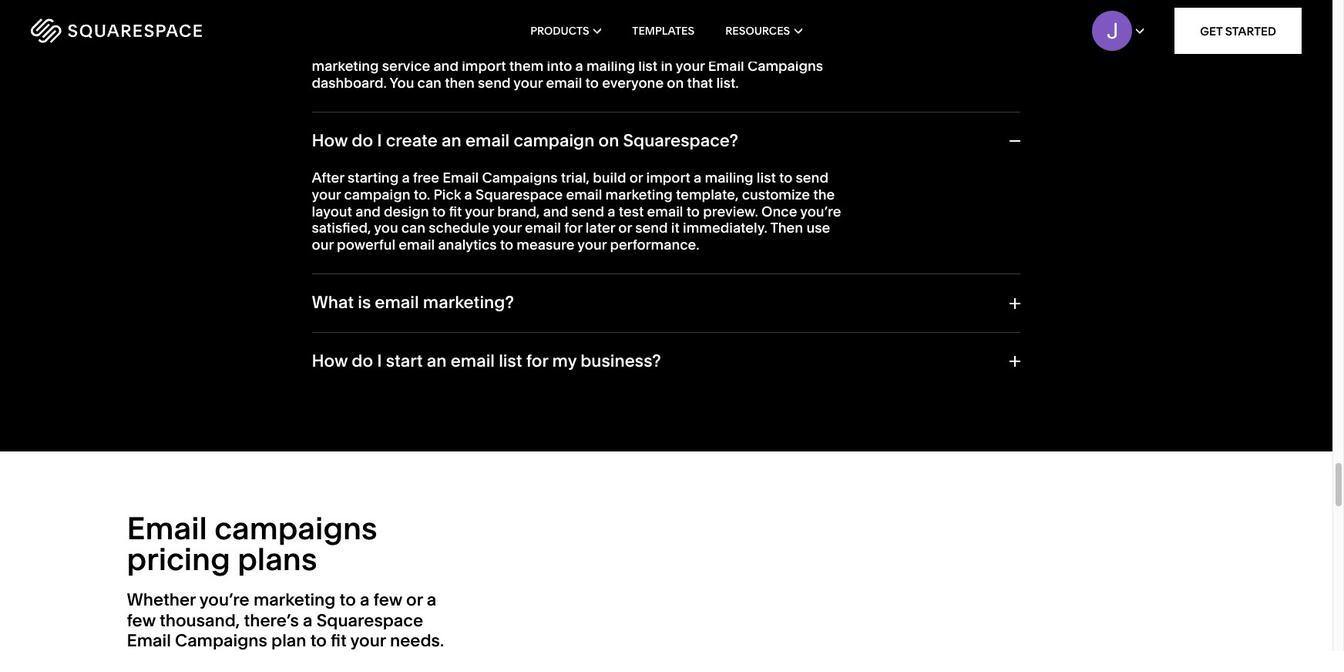 Task type: describe. For each thing, give the bounding box(es) containing it.
time
[[634, 24, 664, 42]]

marketing?
[[423, 292, 514, 313]]

satisfied,
[[312, 219, 371, 237]]

list inside the after starting a free email campaigns trial, build or import a mailing list to send your campaign to. pick a squarespace email marketing template, customize the layout and design to fit your brand, and send a test email to preview. once you're satisfied, you can schedule your email for later or send it immediately. then use our powerful email analytics to measure your performance.
[[757, 169, 776, 187]]

into
[[547, 57, 572, 75]]

0 vertical spatial campaign
[[514, 130, 595, 151]]

pricing
[[127, 540, 230, 578]]

any
[[608, 24, 631, 42]]

1 vertical spatial for
[[526, 351, 548, 371]]

email right old
[[784, 41, 821, 58]]

it
[[671, 219, 680, 237]]

email inside whether you're marketing to a few or a few thousand, there's a squarespace email campaigns plan to fit your needs.
[[127, 630, 171, 651]]

get started link
[[1175, 8, 1302, 54]]

campaigns down draft.
[[748, 57, 823, 75]]

products
[[530, 24, 589, 38]]

how do i create an email campaign on squarespace?
[[312, 130, 738, 151]]

on inside you can get started with email campaigns at any time by creating a draft. when you're ready to send your campaign, export your contacts from your old email marketing service and import them into a mailing list in your email campaigns dashboard. you can then send your email to everyone on that list.
[[667, 74, 684, 92]]

build
[[593, 169, 626, 187]]

for inside the after starting a free email campaigns trial, build or import a mailing list to send your campaign to. pick a squarespace email marketing template, customize the layout and design to fit your brand, and send a test email to preview. once you're satisfied, you can schedule your email for later or send it immediately. then use our powerful email analytics to measure your performance.
[[564, 219, 582, 237]]

whether you're marketing to a few or a few thousand, there's a squarespace email campaigns plan to fit your needs.
[[127, 590, 444, 651]]

free
[[413, 169, 439, 187]]

get
[[367, 24, 389, 42]]

list.
[[716, 74, 739, 92]]

then
[[770, 219, 803, 237]]

an for create
[[442, 130, 461, 151]]

that
[[687, 74, 713, 92]]

them
[[509, 57, 544, 75]]

how for how do i start an email list for my business?
[[312, 351, 348, 371]]

your right schedule
[[492, 219, 522, 237]]

i for create
[[377, 130, 382, 151]]

business?
[[581, 351, 661, 371]]

contacts
[[633, 41, 690, 58]]

there's
[[244, 610, 299, 631]]

send up once
[[796, 169, 829, 187]]

starting
[[348, 169, 399, 187]]

you're inside whether you're marketing to a few or a few thousand, there's a squarespace email campaigns plan to fit your needs.
[[199, 590, 250, 611]]

email down the then
[[465, 130, 510, 151]]

pick
[[433, 186, 461, 203]]

2 vertical spatial list
[[499, 351, 522, 371]]

thousand,
[[159, 610, 240, 631]]

email down creating
[[708, 57, 744, 75]]

campaign inside the after starting a free email campaigns trial, build or import a mailing list to send your campaign to. pick a squarespace email marketing template, customize the layout and design to fit your brand, and send a test email to preview. once you're satisfied, you can schedule your email for later or send it immediately. then use our powerful email analytics to measure your performance.
[[344, 186, 410, 203]]

fit inside the after starting a free email campaigns trial, build or import a mailing list to send your campaign to. pick a squarespace email marketing template, customize the layout and design to fit your brand, and send a test email to preview. once you're satisfied, you can schedule your email for later or send it immediately. then use our powerful email analytics to measure your performance.
[[449, 202, 462, 220]]

resources
[[725, 24, 790, 38]]

needs.
[[390, 630, 444, 651]]

0 horizontal spatial few
[[127, 610, 156, 631]]

your up satisfied,
[[312, 186, 341, 203]]

get
[[1200, 24, 1223, 38]]

1 vertical spatial can
[[417, 74, 442, 92]]

start
[[386, 351, 423, 371]]

squarespace inside the after starting a free email campaigns trial, build or import a mailing list to send your campaign to. pick a squarespace email marketing template, customize the layout and design to fit your brand, and send a test email to preview. once you're satisfied, you can schedule your email for later or send it immediately. then use our powerful email analytics to measure your performance.
[[476, 186, 563, 203]]

trial,
[[561, 169, 590, 187]]

email campaigns pricing plans
[[127, 510, 377, 578]]

when
[[793, 24, 832, 42]]

1 horizontal spatial you
[[390, 74, 414, 92]]

email right the test
[[647, 202, 683, 220]]

do for start
[[352, 351, 373, 371]]

after starting a free email campaigns trial, build or import a mailing list to send your campaign to. pick a squarespace email marketing template, customize the layout and design to fit your brand, and send a test email to preview. once you're satisfied, you can schedule your email for later or send it immediately. then use our powerful email analytics to measure your performance.
[[312, 169, 841, 253]]

import inside the after starting a free email campaigns trial, build or import a mailing list to send your campaign to. pick a squarespace email marketing template, customize the layout and design to fit your brand, and send a test email to preview. once you're satisfied, you can schedule your email for later or send it immediately. then use our powerful email analytics to measure your performance.
[[646, 169, 690, 187]]

marketing inside whether you're marketing to a few or a few thousand, there's a squarespace email campaigns plan to fit your needs.
[[253, 590, 336, 611]]

0 vertical spatial or
[[629, 169, 643, 187]]

email down marketing?
[[451, 351, 495, 371]]

campaigns
[[214, 510, 377, 547]]

started
[[392, 24, 440, 42]]

everyone
[[602, 74, 664, 92]]

0 vertical spatial can
[[340, 24, 364, 42]]

your up everyone
[[600, 41, 630, 58]]

email inside email campaigns pricing plans
[[127, 510, 207, 547]]

get started
[[1200, 24, 1276, 38]]

draft.
[[756, 24, 790, 42]]

started
[[1225, 24, 1276, 38]]

i for start
[[377, 351, 382, 371]]

your down the campaign,
[[514, 74, 543, 92]]

resources button
[[725, 0, 802, 62]]

or inside whether you're marketing to a few or a few thousand, there's a squarespace email campaigns plan to fit your needs.
[[406, 590, 423, 611]]

your down resources
[[728, 41, 757, 58]]

you
[[374, 219, 398, 237]]

squarespace inside whether you're marketing to a few or a few thousand, there's a squarespace email campaigns plan to fit your needs.
[[317, 610, 423, 631]]

what
[[312, 292, 354, 313]]

import inside you can get started with email campaigns at any time by creating a draft. when you're ready to send your campaign, export your contacts from your old email marketing service and import them into a mailing list in your email campaigns dashboard. you can then send your email to everyone on that list.
[[462, 57, 506, 75]]

email left later at the left
[[525, 219, 561, 237]]

powerful
[[337, 236, 395, 253]]

campaigns inside the after starting a free email campaigns trial, build or import a mailing list to send your campaign to. pick a squarespace email marketing template, customize the layout and design to fit your brand, and send a test email to preview. once you're satisfied, you can schedule your email for later or send it immediately. then use our powerful email analytics to measure your performance.
[[482, 169, 558, 187]]

how do i start an email list for my business?
[[312, 351, 661, 371]]

at
[[592, 24, 605, 42]]

your right in
[[676, 57, 705, 75]]

after
[[312, 169, 344, 187]]

my
[[552, 351, 577, 371]]

the
[[813, 186, 835, 203]]

fit inside whether you're marketing to a few or a few thousand, there's a squarespace email campaigns plan to fit your needs.
[[331, 630, 347, 651]]

plan
[[271, 630, 306, 651]]

plans
[[237, 540, 317, 578]]

immediately.
[[683, 219, 767, 237]]

later
[[586, 219, 615, 237]]

is
[[358, 292, 371, 313]]

layout
[[312, 202, 352, 220]]

dashboard.
[[312, 74, 387, 92]]

email right is
[[375, 292, 419, 313]]

then
[[445, 74, 475, 92]]

with
[[443, 24, 470, 42]]

service
[[382, 57, 430, 75]]

products button
[[530, 0, 601, 62]]

your right measure
[[578, 236, 607, 253]]

your up the then
[[449, 41, 478, 58]]

measure
[[517, 236, 575, 253]]

0 horizontal spatial and
[[355, 202, 381, 220]]

templates
[[632, 24, 695, 38]]



Task type: locate. For each thing, give the bounding box(es) containing it.
email down whether
[[127, 630, 171, 651]]

you're up the dashboard.
[[312, 41, 353, 58]]

campaigns up into
[[513, 24, 589, 42]]

what is email marketing?
[[312, 292, 514, 313]]

2 horizontal spatial you're
[[800, 202, 841, 220]]

export
[[554, 41, 597, 58]]

1 horizontal spatial campaign
[[514, 130, 595, 151]]

email up whether
[[127, 510, 207, 547]]

campaign,
[[481, 41, 551, 58]]

squarespace
[[476, 186, 563, 203], [317, 610, 423, 631]]

templates link
[[632, 0, 695, 62]]

campaign
[[514, 130, 595, 151], [344, 186, 410, 203]]

you're inside the after starting a free email campaigns trial, build or import a mailing list to send your campaign to. pick a squarespace email marketing template, customize the layout and design to fit your brand, and send a test email to preview. once you're satisfied, you can schedule your email for later or send it immediately. then use our powerful email analytics to measure your performance.
[[800, 202, 841, 220]]

0 vertical spatial list
[[638, 57, 658, 75]]

1 how from the top
[[312, 130, 348, 151]]

your inside whether you're marketing to a few or a few thousand, there's a squarespace email campaigns plan to fit your needs.
[[350, 630, 386, 651]]

you
[[312, 24, 336, 42], [390, 74, 414, 92]]

1 vertical spatial i
[[377, 351, 382, 371]]

email down export
[[546, 74, 582, 92]]

email inside the after starting a free email campaigns trial, build or import a mailing list to send your campaign to. pick a squarespace email marketing template, customize the layout and design to fit your brand, and send a test email to preview. once you're satisfied, you can schedule your email for later or send it immediately. then use our powerful email analytics to measure your performance.
[[443, 169, 479, 187]]

0 vertical spatial you're
[[312, 41, 353, 58]]

you left "ready"
[[312, 24, 336, 42]]

1 vertical spatial import
[[646, 169, 690, 187]]

0 horizontal spatial list
[[499, 351, 522, 371]]

0 vertical spatial squarespace
[[476, 186, 563, 203]]

1 i from the top
[[377, 130, 382, 151]]

you can get started with email campaigns at any time by creating a draft. when you're ready to send your campaign, export your contacts from your old email marketing service and import them into a mailing list in your email campaigns dashboard. you can then send your email to everyone on that list.
[[312, 24, 832, 92]]

1 vertical spatial squarespace
[[317, 610, 423, 631]]

1 horizontal spatial squarespace
[[476, 186, 563, 203]]

do left start
[[352, 351, 373, 371]]

1 horizontal spatial on
[[667, 74, 684, 92]]

2 i from the top
[[377, 351, 382, 371]]

mailing
[[586, 57, 635, 75], [705, 169, 753, 187]]

import down squarespace?
[[646, 169, 690, 187]]

0 horizontal spatial for
[[526, 351, 548, 371]]

or up "needs."
[[406, 590, 423, 611]]

2 vertical spatial can
[[401, 219, 426, 237]]

you down "ready"
[[390, 74, 414, 92]]

how
[[312, 130, 348, 151], [312, 351, 348, 371]]

to
[[397, 41, 410, 58], [585, 74, 599, 92], [779, 169, 793, 187], [432, 202, 446, 220], [686, 202, 700, 220], [500, 236, 513, 253], [340, 590, 356, 611], [310, 630, 327, 651]]

and down 'with'
[[433, 57, 459, 75]]

email
[[474, 24, 510, 42], [708, 57, 744, 75], [443, 169, 479, 187], [127, 510, 207, 547], [127, 630, 171, 651]]

i
[[377, 130, 382, 151], [377, 351, 382, 371]]

you're right once
[[800, 202, 841, 220]]

template,
[[676, 186, 739, 203]]

1 vertical spatial you
[[390, 74, 414, 92]]

whether
[[127, 590, 196, 611]]

0 vertical spatial mailing
[[586, 57, 635, 75]]

send right the then
[[478, 74, 511, 92]]

squarespace logo link
[[31, 18, 285, 43]]

0 horizontal spatial squarespace
[[317, 610, 423, 631]]

list inside you can get started with email campaigns at any time by creating a draft. when you're ready to send your campaign, export your contacts from your old email marketing service and import them into a mailing list in your email campaigns dashboard. you can then send your email to everyone on that list.
[[638, 57, 658, 75]]

once
[[762, 202, 797, 220]]

or
[[629, 169, 643, 187], [618, 219, 632, 237], [406, 590, 423, 611]]

an for start
[[427, 351, 447, 371]]

2 vertical spatial or
[[406, 590, 423, 611]]

0 vertical spatial on
[[667, 74, 684, 92]]

and inside you can get started with email campaigns at any time by creating a draft. when you're ready to send your campaign, export your contacts from your old email marketing service and import them into a mailing list in your email campaigns dashboard. you can then send your email to everyone on that list.
[[433, 57, 459, 75]]

0 horizontal spatial mailing
[[586, 57, 635, 75]]

0 horizontal spatial fit
[[331, 630, 347, 651]]

how for how do i create an email campaign on squarespace?
[[312, 130, 348, 151]]

campaign up you in the left top of the page
[[344, 186, 410, 203]]

1 vertical spatial you're
[[800, 202, 841, 220]]

how up after
[[312, 130, 348, 151]]

1 vertical spatial fit
[[331, 630, 347, 651]]

list left in
[[638, 57, 658, 75]]

can right you in the left top of the page
[[401, 219, 426, 237]]

few up "needs."
[[373, 590, 402, 611]]

2 vertical spatial you're
[[199, 590, 250, 611]]

fit right "plan"
[[331, 630, 347, 651]]

0 vertical spatial marketing
[[312, 57, 379, 75]]

1 vertical spatial mailing
[[705, 169, 753, 187]]

or right build
[[629, 169, 643, 187]]

0 vertical spatial how
[[312, 130, 348, 151]]

brand,
[[497, 202, 540, 220]]

email right 'with'
[[474, 24, 510, 42]]

send left it
[[635, 219, 668, 237]]

use
[[806, 219, 830, 237]]

mailing up preview.
[[705, 169, 753, 187]]

email right free
[[443, 169, 479, 187]]

do up starting
[[352, 130, 373, 151]]

marketing down "get"
[[312, 57, 379, 75]]

ready
[[356, 41, 394, 58]]

send up the then
[[413, 41, 446, 58]]

campaigns
[[513, 24, 589, 42], [748, 57, 823, 75], [482, 169, 558, 187], [175, 630, 267, 651]]

you're down pricing
[[199, 590, 250, 611]]

few left the thousand,
[[127, 610, 156, 631]]

0 horizontal spatial on
[[598, 130, 619, 151]]

1 horizontal spatial you're
[[312, 41, 353, 58]]

can left the then
[[417, 74, 442, 92]]

an
[[442, 130, 461, 151], [427, 351, 447, 371]]

analytics
[[438, 236, 497, 253]]

import left "them" at the left
[[462, 57, 506, 75]]

creating
[[686, 24, 741, 42]]

customize
[[742, 186, 810, 203]]

0 horizontal spatial import
[[462, 57, 506, 75]]

0 horizontal spatial you
[[312, 24, 336, 42]]

1 horizontal spatial fit
[[449, 202, 462, 220]]

preview.
[[703, 202, 758, 220]]

fit
[[449, 202, 462, 220], [331, 630, 347, 651]]

2 vertical spatial marketing
[[253, 590, 336, 611]]

1 horizontal spatial mailing
[[705, 169, 753, 187]]

on left that
[[667, 74, 684, 92]]

mailing inside you can get started with email campaigns at any time by creating a draft. when you're ready to send your campaign, export your contacts from your old email marketing service and import them into a mailing list in your email campaigns dashboard. you can then send your email to everyone on that list.
[[586, 57, 635, 75]]

0 vertical spatial import
[[462, 57, 506, 75]]

1 horizontal spatial few
[[373, 590, 402, 611]]

for left my
[[526, 351, 548, 371]]

your up analytics
[[465, 202, 494, 220]]

marketing up "plan"
[[253, 590, 336, 611]]

1 vertical spatial marketing
[[605, 186, 673, 203]]

email down design on the left top of page
[[399, 236, 435, 253]]

you're inside you can get started with email campaigns at any time by creating a draft. when you're ready to send your campaign, export your contacts from your old email marketing service and import them into a mailing list in your email campaigns dashboard. you can then send your email to everyone on that list.
[[312, 41, 353, 58]]

1 vertical spatial how
[[312, 351, 348, 371]]

0 vertical spatial do
[[352, 130, 373, 151]]

2 how from the top
[[312, 351, 348, 371]]

list left my
[[499, 351, 522, 371]]

or right later at the left
[[618, 219, 632, 237]]

and
[[433, 57, 459, 75], [355, 202, 381, 220], [543, 202, 568, 220]]

in
[[661, 57, 673, 75]]

few
[[373, 590, 402, 611], [127, 610, 156, 631]]

do
[[352, 130, 373, 151], [352, 351, 373, 371]]

campaign up trial,
[[514, 130, 595, 151]]

from
[[694, 41, 725, 58]]

list
[[638, 57, 658, 75], [757, 169, 776, 187], [499, 351, 522, 371]]

create
[[386, 130, 438, 151]]

campaigns left "plan"
[[175, 630, 267, 651]]

by
[[667, 24, 683, 42]]

do for create
[[352, 130, 373, 151]]

marketing inside you can get started with email campaigns at any time by creating a draft. when you're ready to send your campaign, export your contacts from your old email marketing service and import them into a mailing list in your email campaigns dashboard. you can then send your email to everyone on that list.
[[312, 57, 379, 75]]

send down trial,
[[572, 202, 604, 220]]

marketing up it
[[605, 186, 673, 203]]

can left "get"
[[340, 24, 364, 42]]

on up build
[[598, 130, 619, 151]]

1 vertical spatial on
[[598, 130, 619, 151]]

1 vertical spatial an
[[427, 351, 447, 371]]

an right create
[[442, 130, 461, 151]]

email up later at the left
[[566, 186, 602, 203]]

squarespace?
[[623, 130, 738, 151]]

your left "needs."
[[350, 630, 386, 651]]

design
[[384, 202, 429, 220]]

and up powerful on the top
[[355, 202, 381, 220]]

i left create
[[377, 130, 382, 151]]

list up once
[[757, 169, 776, 187]]

our
[[312, 236, 334, 253]]

0 vertical spatial i
[[377, 130, 382, 151]]

test
[[619, 202, 644, 220]]

campaigns inside whether you're marketing to a few or a few thousand, there's a squarespace email campaigns plan to fit your needs.
[[175, 630, 267, 651]]

2 horizontal spatial list
[[757, 169, 776, 187]]

import
[[462, 57, 506, 75], [646, 169, 690, 187]]

squarespace logo image
[[31, 18, 202, 43]]

schedule
[[429, 219, 490, 237]]

1 horizontal spatial list
[[638, 57, 658, 75]]

mailing inside the after starting a free email campaigns trial, build or import a mailing list to send your campaign to. pick a squarespace email marketing template, customize the layout and design to fit your brand, and send a test email to preview. once you're satisfied, you can schedule your email for later or send it immediately. then use our powerful email analytics to measure your performance.
[[705, 169, 753, 187]]

old
[[760, 41, 781, 58]]

0 horizontal spatial you're
[[199, 590, 250, 611]]

2 horizontal spatial and
[[543, 202, 568, 220]]

1 vertical spatial do
[[352, 351, 373, 371]]

0 vertical spatial fit
[[449, 202, 462, 220]]

marketing inside the after starting a free email campaigns trial, build or import a mailing list to send your campaign to. pick a squarespace email marketing template, customize the layout and design to fit your brand, and send a test email to preview. once you're satisfied, you can schedule your email for later or send it immediately. then use our powerful email analytics to measure your performance.
[[605, 186, 673, 203]]

1 horizontal spatial import
[[646, 169, 690, 187]]

a
[[745, 24, 753, 42], [575, 57, 583, 75], [402, 169, 410, 187], [694, 169, 702, 187], [464, 186, 472, 203], [607, 202, 615, 220], [360, 590, 370, 611], [427, 590, 436, 611], [303, 610, 313, 631]]

i left start
[[377, 351, 382, 371]]

an right start
[[427, 351, 447, 371]]

for left later at the left
[[564, 219, 582, 237]]

1 horizontal spatial for
[[564, 219, 582, 237]]

you're
[[312, 41, 353, 58], [800, 202, 841, 220], [199, 590, 250, 611]]

1 vertical spatial campaign
[[344, 186, 410, 203]]

mailing down any
[[586, 57, 635, 75]]

how down 'what'
[[312, 351, 348, 371]]

send
[[413, 41, 446, 58], [478, 74, 511, 92], [796, 169, 829, 187], [572, 202, 604, 220], [635, 219, 668, 237]]

to.
[[414, 186, 430, 203]]

0 vertical spatial you
[[312, 24, 336, 42]]

1 vertical spatial or
[[618, 219, 632, 237]]

1 horizontal spatial and
[[433, 57, 459, 75]]

1 vertical spatial list
[[757, 169, 776, 187]]

0 horizontal spatial campaign
[[344, 186, 410, 203]]

1 do from the top
[[352, 130, 373, 151]]

can inside the after starting a free email campaigns trial, build or import a mailing list to send your campaign to. pick a squarespace email marketing template, customize the layout and design to fit your brand, and send a test email to preview. once you're satisfied, you can schedule your email for later or send it immediately. then use our powerful email analytics to measure your performance.
[[401, 219, 426, 237]]

campaigns up brand,
[[482, 169, 558, 187]]

0 vertical spatial for
[[564, 219, 582, 237]]

performance.
[[610, 236, 700, 253]]

and up measure
[[543, 202, 568, 220]]

fit up analytics
[[449, 202, 462, 220]]

can
[[340, 24, 364, 42], [417, 74, 442, 92], [401, 219, 426, 237]]

0 vertical spatial an
[[442, 130, 461, 151]]

2 do from the top
[[352, 351, 373, 371]]



Task type: vqa. For each thing, say whether or not it's contained in the screenshot.
Campaign inside After starting a free Email Campaigns trial, build or import a mailing list to send your campaign to. Pick a Squarespace email marketing template, customize the layout and design to fit your brand, and send a test email to preview. Once you're satisfied, you can schedule your email for later or send it immediately. Then use our powerful email analytics to measure your performance.
yes



